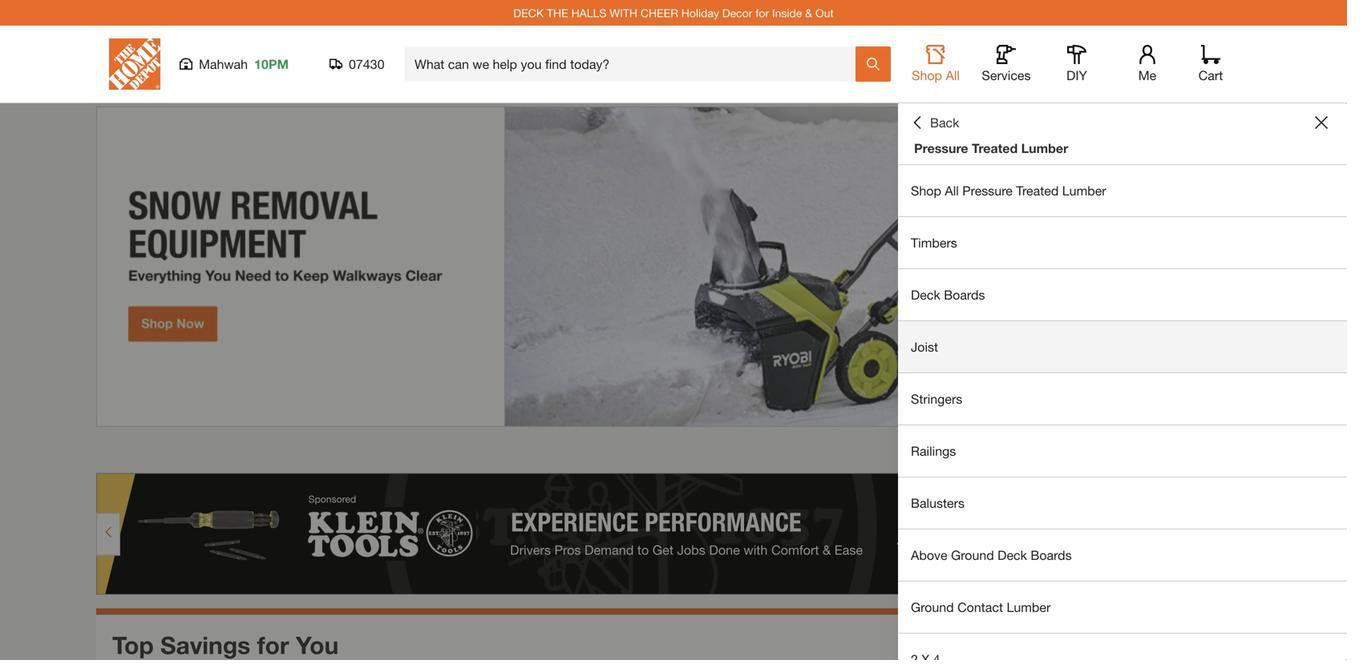 Task type: locate. For each thing, give the bounding box(es) containing it.
treated inside "link"
[[1016, 183, 1059, 199]]

joist link
[[898, 322, 1347, 373]]

for left you on the left bottom of page
[[257, 631, 289, 660]]

pressure
[[914, 141, 969, 156], [963, 183, 1013, 199]]

balusters
[[911, 496, 965, 511]]

0 vertical spatial lumber
[[1022, 141, 1069, 156]]

lumber up timbers link
[[1063, 183, 1107, 199]]

treated down pressure treated lumber
[[1016, 183, 1059, 199]]

diy button
[[1052, 45, 1103, 83]]

all inside shop all button
[[946, 68, 960, 83]]

shop up back button
[[912, 68, 942, 83]]

pressure inside "link"
[[963, 183, 1013, 199]]

decor
[[722, 6, 753, 19]]

with
[[610, 6, 638, 19]]

shop inside "link"
[[911, 183, 942, 199]]

shop all button
[[910, 45, 962, 83]]

treated
[[972, 141, 1018, 156], [1016, 183, 1059, 199]]

1 vertical spatial ground
[[911, 600, 954, 616]]

0 vertical spatial pressure
[[914, 141, 969, 156]]

lumber inside ground contact lumber link
[[1007, 600, 1051, 616]]

holiday
[[682, 6, 719, 19]]

0 horizontal spatial for
[[257, 631, 289, 660]]

deck the halls with cheer holiday decor for inside & out link
[[514, 6, 834, 19]]

for left inside at right
[[756, 6, 769, 19]]

treated up shop all pressure treated lumber
[[972, 141, 1018, 156]]

1 vertical spatial lumber
[[1063, 183, 1107, 199]]

balusters link
[[898, 478, 1347, 529]]

1 vertical spatial shop
[[911, 183, 942, 199]]

shop
[[912, 68, 942, 83], [911, 183, 942, 199]]

top savings for you
[[112, 631, 339, 660]]

0 vertical spatial shop
[[912, 68, 942, 83]]

0 vertical spatial for
[[756, 6, 769, 19]]

What can we help you find today? search field
[[415, 47, 855, 81]]

stringers
[[911, 392, 963, 407]]

back
[[930, 115, 960, 130]]

deck up ground contact lumber
[[998, 548, 1027, 563]]

all up timbers
[[945, 183, 959, 199]]

cart
[[1199, 68, 1223, 83]]

top
[[112, 631, 154, 660]]

1 horizontal spatial deck
[[998, 548, 1027, 563]]

above ground deck boards
[[911, 548, 1072, 563]]

all up back
[[946, 68, 960, 83]]

1 vertical spatial deck
[[998, 548, 1027, 563]]

drawer close image
[[1315, 116, 1328, 129]]

0 vertical spatial ground
[[951, 548, 994, 563]]

shop up timbers
[[911, 183, 942, 199]]

deck inside "link"
[[998, 548, 1027, 563]]

timbers
[[911, 235, 958, 251]]

diy
[[1067, 68, 1088, 83]]

ground right "above"
[[951, 548, 994, 563]]

shop for shop all
[[912, 68, 942, 83]]

1 vertical spatial pressure
[[963, 183, 1013, 199]]

mahwah 10pm
[[199, 57, 289, 72]]

1 vertical spatial boards
[[1031, 548, 1072, 563]]

for
[[756, 6, 769, 19], [257, 631, 289, 660]]

lumber
[[1022, 141, 1069, 156], [1063, 183, 1107, 199], [1007, 600, 1051, 616]]

me
[[1139, 68, 1157, 83]]

1 vertical spatial for
[[257, 631, 289, 660]]

deck
[[514, 6, 544, 19]]

all for shop all pressure treated lumber
[[945, 183, 959, 199]]

10pm
[[254, 57, 289, 72]]

all inside shop all pressure treated lumber "link"
[[945, 183, 959, 199]]

timbers link
[[898, 217, 1347, 269]]

halls
[[572, 6, 607, 19]]

0 horizontal spatial deck
[[911, 288, 941, 303]]

boards
[[944, 288, 985, 303], [1031, 548, 1072, 563]]

shop inside button
[[912, 68, 942, 83]]

1 vertical spatial all
[[945, 183, 959, 199]]

all
[[946, 68, 960, 83], [945, 183, 959, 199]]

joist
[[911, 340, 938, 355]]

stringers link
[[898, 374, 1347, 425]]

lumber inside shop all pressure treated lumber "link"
[[1063, 183, 1107, 199]]

ground
[[951, 548, 994, 563], [911, 600, 954, 616]]

menu
[[898, 165, 1347, 661]]

pressure down pressure treated lumber
[[963, 183, 1013, 199]]

1 vertical spatial treated
[[1016, 183, 1059, 199]]

lumber right contact on the bottom of the page
[[1007, 600, 1051, 616]]

pressure down back
[[914, 141, 969, 156]]

1 horizontal spatial boards
[[1031, 548, 1072, 563]]

lumber up shop all pressure treated lumber
[[1022, 141, 1069, 156]]

2 vertical spatial lumber
[[1007, 600, 1051, 616]]

ground left contact on the bottom of the page
[[911, 600, 954, 616]]

0 horizontal spatial boards
[[944, 288, 985, 303]]

deck
[[911, 288, 941, 303], [998, 548, 1027, 563]]

0 vertical spatial all
[[946, 68, 960, 83]]

shop all
[[912, 68, 960, 83]]

ground inside "link"
[[951, 548, 994, 563]]

mahwah
[[199, 57, 248, 72]]

deck up joist
[[911, 288, 941, 303]]



Task type: vqa. For each thing, say whether or not it's contained in the screenshot.
Protection
no



Task type: describe. For each thing, give the bounding box(es) containing it.
the
[[547, 6, 568, 19]]

menu containing shop all pressure treated lumber
[[898, 165, 1347, 661]]

0 vertical spatial boards
[[944, 288, 985, 303]]

feedback link image
[[1326, 271, 1347, 358]]

above ground deck boards link
[[898, 530, 1347, 582]]

deck the halls with cheer holiday decor for inside & out
[[514, 6, 834, 19]]

boards inside "link"
[[1031, 548, 1072, 563]]

ground contact lumber link
[[898, 582, 1347, 634]]

services
[[982, 68, 1031, 83]]

deck boards link
[[898, 269, 1347, 321]]

me button
[[1122, 45, 1173, 83]]

cheer
[[641, 6, 678, 19]]

all for shop all
[[946, 68, 960, 83]]

pressure treated lumber
[[914, 141, 1069, 156]]

lumber for ground contact lumber
[[1007, 600, 1051, 616]]

railings
[[911, 444, 956, 459]]

0 vertical spatial treated
[[972, 141, 1018, 156]]

you
[[296, 631, 339, 660]]

contact
[[958, 600, 1003, 616]]

lumber for pressure treated lumber
[[1022, 141, 1069, 156]]

services button
[[981, 45, 1032, 83]]

railings link
[[898, 426, 1347, 477]]

07430 button
[[330, 56, 385, 72]]

deck boards
[[911, 288, 985, 303]]

1 horizontal spatial for
[[756, 6, 769, 19]]

0 vertical spatial deck
[[911, 288, 941, 303]]

shop all pressure treated lumber link
[[898, 165, 1347, 217]]

ground contact lumber
[[911, 600, 1051, 616]]

07430
[[349, 57, 385, 72]]

the home depot logo image
[[109, 38, 160, 90]]

savings
[[160, 631, 250, 660]]

out
[[816, 6, 834, 19]]

back button
[[911, 115, 960, 131]]

shop all pressure treated lumber
[[911, 183, 1107, 199]]

image for snow removal equipment everything you need to keep walkways clear image
[[96, 107, 1251, 428]]

shop for shop all pressure treated lumber
[[911, 183, 942, 199]]

above
[[911, 548, 948, 563]]

inside
[[772, 6, 802, 19]]

cart link
[[1193, 45, 1229, 83]]

&
[[805, 6, 813, 19]]



